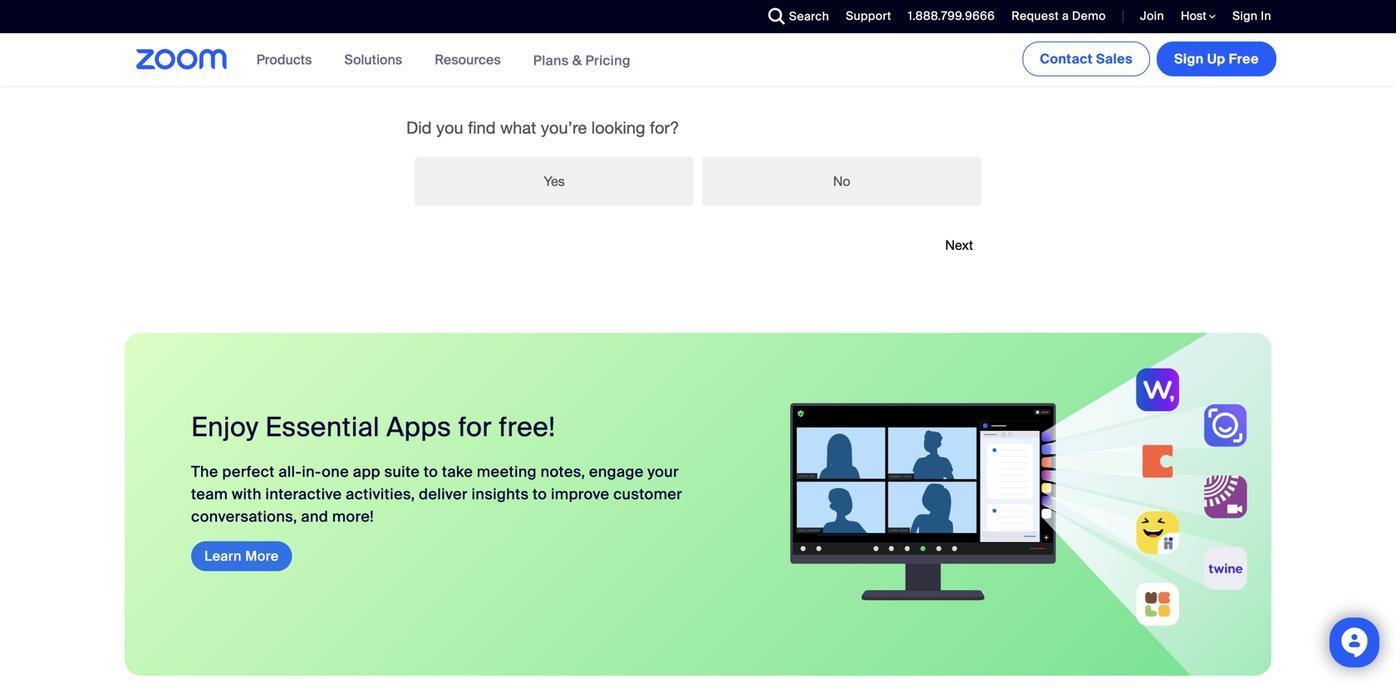 Task type: locate. For each thing, give the bounding box(es) containing it.
with
[[232, 485, 262, 504]]

join link left host
[[1128, 0, 1169, 33]]

0 vertical spatial to
[[424, 463, 438, 482]]

sign inside button
[[1175, 50, 1204, 68]]

take
[[442, 463, 473, 482]]

plans & pricing link
[[533, 52, 631, 69], [533, 52, 631, 69]]

sign left up
[[1175, 50, 1204, 68]]

request a demo
[[1012, 8, 1106, 24]]

banner containing contact sales
[[116, 33, 1280, 88]]

suite
[[384, 463, 420, 482]]

0 horizontal spatial to
[[424, 463, 438, 482]]

to
[[424, 463, 438, 482], [533, 485, 547, 504]]

deliver
[[419, 485, 468, 504]]

sign left 'in'
[[1233, 8, 1258, 24]]

one
[[322, 463, 349, 482]]

banner
[[116, 33, 1280, 88]]

1 horizontal spatial sign
[[1233, 8, 1258, 24]]

search button
[[756, 0, 834, 33]]

team
[[191, 485, 228, 504]]

sign in link
[[1220, 0, 1280, 33], [1233, 8, 1272, 24]]

perfect
[[222, 463, 275, 482]]

products
[[257, 51, 312, 69]]

support link
[[834, 0, 896, 33], [846, 8, 892, 24]]

to down notes,
[[533, 485, 547, 504]]

1.888.799.9666 button
[[896, 0, 999, 33], [908, 8, 995, 24]]

&
[[572, 52, 582, 69]]

sign
[[1233, 8, 1258, 24], [1175, 50, 1204, 68]]

more!
[[332, 508, 374, 527]]

request a demo link
[[999, 0, 1111, 33], [1012, 8, 1106, 24]]

app
[[353, 463, 381, 482]]

0 horizontal spatial sign
[[1175, 50, 1204, 68]]

learn more
[[204, 548, 279, 565]]

sign for sign up free
[[1175, 50, 1204, 68]]

zoom logo image
[[136, 49, 227, 70]]

up
[[1208, 50, 1226, 68]]

free!
[[499, 410, 556, 445]]

1 horizontal spatial to
[[533, 485, 547, 504]]

free
[[1229, 50, 1259, 68]]

to up deliver
[[424, 463, 438, 482]]

join link
[[1128, 0, 1169, 33], [1140, 8, 1165, 24]]

a
[[1062, 8, 1069, 24]]

join link up meetings navigation
[[1140, 8, 1165, 24]]

and
[[301, 508, 328, 527]]

product information navigation
[[244, 33, 643, 88]]

enjoy
[[191, 410, 259, 445]]

0 vertical spatial sign
[[1233, 8, 1258, 24]]

pricing
[[586, 52, 631, 69]]

host button
[[1181, 8, 1216, 24]]

apps
[[386, 410, 452, 445]]

insights
[[472, 485, 529, 504]]

resources
[[435, 51, 501, 69]]

for
[[458, 410, 492, 445]]

activities,
[[346, 485, 415, 504]]

contact sales
[[1040, 50, 1133, 68]]

1 vertical spatial sign
[[1175, 50, 1204, 68]]

sales
[[1096, 50, 1133, 68]]



Task type: vqa. For each thing, say whether or not it's contained in the screenshot.
interactive
yes



Task type: describe. For each thing, give the bounding box(es) containing it.
products button
[[257, 33, 320, 86]]

notes,
[[541, 463, 585, 482]]

sign in
[[1233, 8, 1272, 24]]

join
[[1140, 8, 1165, 24]]

learn more button
[[191, 542, 292, 572]]

learn
[[204, 548, 242, 565]]

the
[[191, 463, 218, 482]]

search
[[789, 9, 830, 24]]

all-
[[279, 463, 302, 482]]

in
[[1261, 8, 1272, 24]]

sign up free
[[1175, 50, 1259, 68]]

engage
[[589, 463, 644, 482]]

meetings navigation
[[1019, 33, 1280, 80]]

plans & pricing
[[533, 52, 631, 69]]

improve
[[551, 485, 610, 504]]

the perfect all-in-one app suite to take meeting notes, engage your team with interactive activities, deliver insights to improve customer conversations, and more!
[[191, 463, 683, 527]]

host
[[1181, 8, 1210, 24]]

support
[[846, 8, 892, 24]]

contact
[[1040, 50, 1093, 68]]

solutions button
[[344, 33, 410, 86]]

essential
[[265, 410, 380, 445]]

interactive
[[266, 485, 342, 504]]

sign up free button
[[1157, 42, 1277, 76]]

1 vertical spatial to
[[533, 485, 547, 504]]

sign for sign in
[[1233, 8, 1258, 24]]

demo
[[1072, 8, 1106, 24]]

plans
[[533, 52, 569, 69]]

your
[[648, 463, 679, 482]]

conversations,
[[191, 508, 297, 527]]

contact sales link
[[1023, 42, 1150, 76]]

in-
[[302, 463, 322, 482]]

request
[[1012, 8, 1059, 24]]

more
[[245, 548, 279, 565]]

enjoy essential apps for free!
[[191, 410, 556, 445]]

1.888.799.9666
[[908, 8, 995, 24]]

customer
[[614, 485, 683, 504]]

meeting
[[477, 463, 537, 482]]

solutions
[[344, 51, 402, 69]]

resources button
[[435, 33, 508, 86]]



